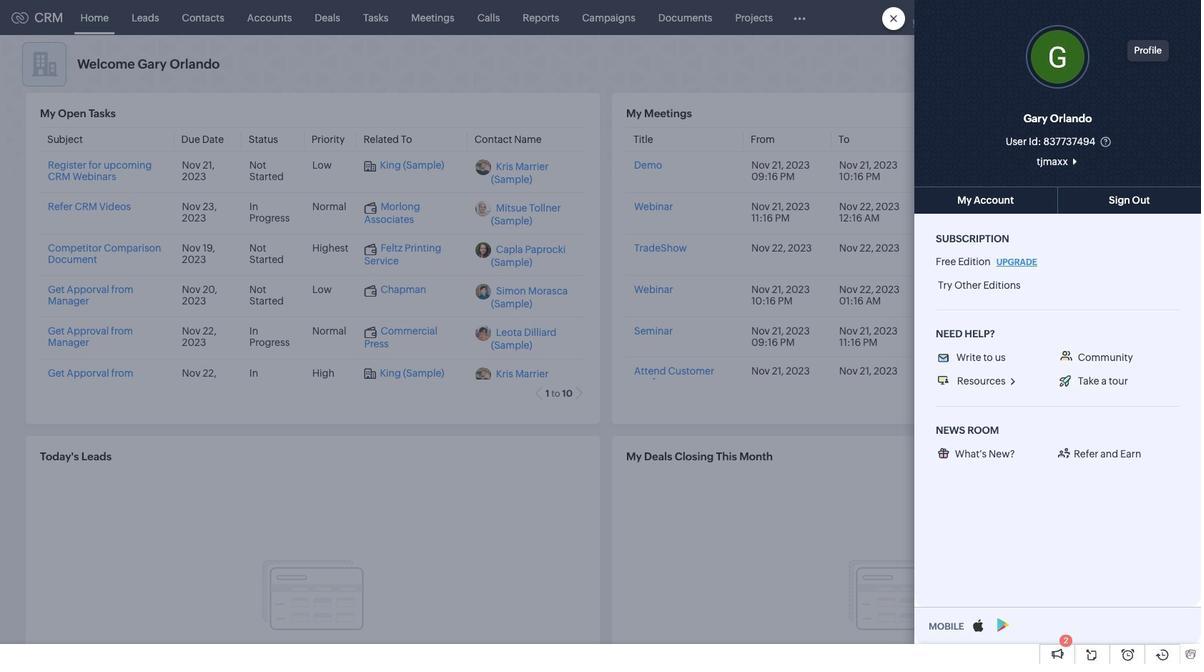 Task type: describe. For each thing, give the bounding box(es) containing it.
profile image
[[1137, 6, 1160, 29]]

search image
[[1021, 11, 1033, 24]]

create menu element
[[977, 0, 1012, 35]]

search element
[[1012, 0, 1041, 35]]

calendar image
[[1050, 12, 1062, 23]]

profile pic image
[[1026, 25, 1090, 89]]



Task type: locate. For each thing, give the bounding box(es) containing it.
logo image
[[11, 12, 29, 23]]

create menu image
[[985, 9, 1003, 26]]

profile element
[[1128, 0, 1169, 35]]

None field
[[974, 154, 1142, 169]]



Task type: vqa. For each thing, say whether or not it's contained in the screenshot.
Zoho Payroll image
no



